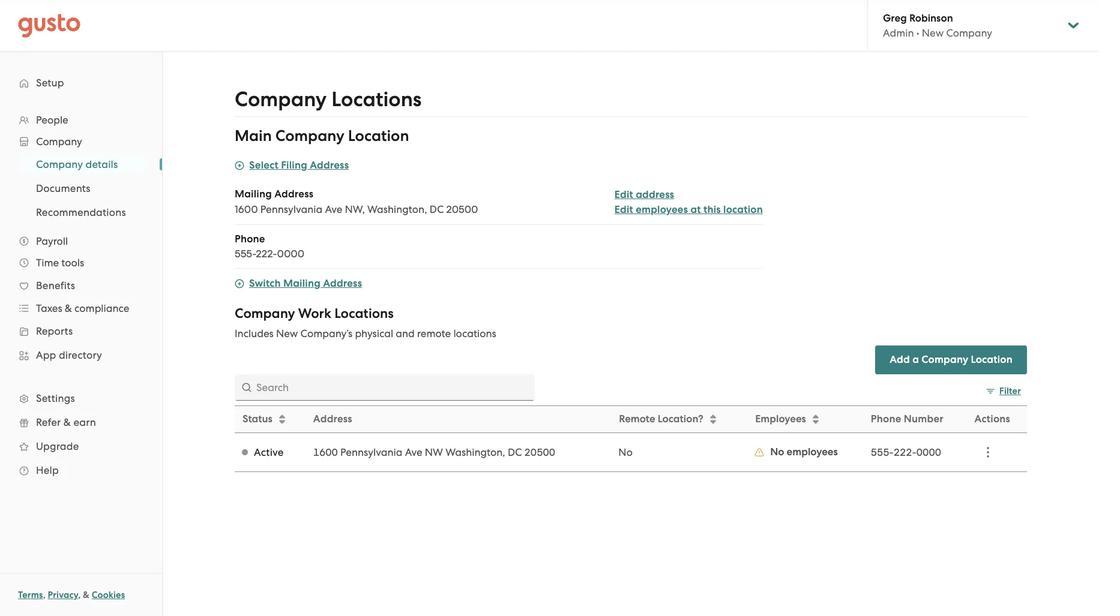 Task type: vqa. For each thing, say whether or not it's contained in the screenshot.
1st , from right
yes



Task type: locate. For each thing, give the bounding box(es) containing it.
1 vertical spatial pennsylvania
[[341, 447, 403, 459]]

greg robinson admin • new company
[[884, 12, 993, 39]]

main company location with option to select different filing and mailing addresses group
[[235, 127, 764, 291]]

0 horizontal spatial new
[[276, 328, 298, 340]]

ave inside "mailing address 1600 pennsylvania ave nw, washington, dc 20500"
[[325, 204, 343, 216]]

1 horizontal spatial 20500
[[525, 447, 556, 459]]

's
[[347, 328, 353, 340]]

new
[[923, 27, 945, 39], [276, 328, 298, 340]]

reports
[[36, 326, 73, 338]]

nw
[[425, 447, 443, 459]]

0 horizontal spatial 0000
[[277, 248, 305, 260]]

mailing inside button
[[284, 278, 321, 290]]

location?
[[658, 413, 704, 426]]

0 vertical spatial phone
[[235, 233, 265, 246]]

0 horizontal spatial 222-
[[256, 248, 277, 260]]

earn
[[74, 417, 96, 429]]

new right includes
[[276, 328, 298, 340]]

company inside 'button'
[[922, 354, 969, 366]]

0 vertical spatial &
[[65, 303, 72, 315]]

company locations
[[235, 87, 422, 112]]

mailing inside "mailing address 1600 pennsylvania ave nw, washington, dc 20500"
[[235, 188, 272, 201]]

0 vertical spatial 555-
[[235, 248, 256, 260]]

location
[[348, 127, 409, 145], [972, 354, 1013, 366]]

no
[[771, 446, 785, 459], [619, 447, 633, 459]]

& left earn
[[64, 417, 71, 429]]

1 vertical spatial 1600
[[313, 447, 338, 459]]

new inside 'company work locations includes new company 's physical and remote locations'
[[276, 328, 298, 340]]

no down employees
[[771, 446, 785, 459]]

remote location?
[[620, 413, 704, 426]]

edit employees at this location link
[[615, 204, 764, 216]]

0 vertical spatial location
[[348, 127, 409, 145]]

555- up the switch
[[235, 248, 256, 260]]

0 horizontal spatial ave
[[325, 204, 343, 216]]

list containing company details
[[0, 153, 162, 225]]

settings
[[36, 393, 75, 405]]

555-
[[235, 248, 256, 260], [872, 447, 894, 459]]

no for no
[[619, 447, 633, 459]]

new down robinson
[[923, 27, 945, 39]]

20500 inside "mailing address 1600 pennsylvania ave nw, washington, dc 20500"
[[447, 204, 478, 216]]

no down remote
[[619, 447, 633, 459]]

company right a
[[922, 354, 969, 366]]

0 vertical spatial dc
[[430, 204, 444, 216]]

0000
[[277, 248, 305, 260], [917, 447, 942, 459]]

work
[[298, 306, 332, 322]]

company up select filing address
[[276, 127, 345, 145]]

new inside greg robinson admin • new company
[[923, 27, 945, 39]]

555- inside phone 555-222-0000
[[235, 248, 256, 260]]

0 horizontal spatial 20500
[[447, 204, 478, 216]]

0 vertical spatial 1600
[[235, 204, 258, 216]]

help link
[[12, 460, 150, 482]]

edit down "edit address" button
[[615, 204, 634, 216]]

mailing address 1600 pennsylvania ave nw, washington, dc 20500
[[235, 188, 478, 216]]

1 vertical spatial location
[[972, 354, 1013, 366]]

0 horizontal spatial dc
[[430, 204, 444, 216]]

setup
[[36, 77, 64, 89]]

washington, right nw
[[446, 447, 506, 459]]

0 horizontal spatial ,
[[43, 591, 46, 601]]

0 horizontal spatial employees
[[636, 204, 689, 216]]

1 vertical spatial phone
[[872, 413, 902, 426]]

0 horizontal spatial phone
[[235, 233, 265, 246]]

0 vertical spatial mailing
[[235, 188, 272, 201]]

1 horizontal spatial location
[[972, 354, 1013, 366]]

1 horizontal spatial pennsylvania
[[341, 447, 403, 459]]

0 vertical spatial 0000
[[277, 248, 305, 260]]

location inside 'button'
[[972, 354, 1013, 366]]

,
[[43, 591, 46, 601], [78, 591, 81, 601]]

222- down phone number
[[894, 447, 917, 459]]

switch mailing address
[[249, 278, 362, 290]]

gusto navigation element
[[0, 52, 162, 502]]

locations
[[332, 87, 422, 112], [335, 306, 394, 322]]

0 horizontal spatial 1600
[[235, 204, 258, 216]]

1 vertical spatial dc
[[508, 447, 522, 459]]

222-
[[256, 248, 277, 260], [894, 447, 917, 459]]

& right taxes
[[65, 303, 72, 315]]

employees down "employees" button
[[787, 446, 839, 459]]

1 horizontal spatial employees
[[787, 446, 839, 459]]

phone up the switch
[[235, 233, 265, 246]]

1 vertical spatial washington,
[[446, 447, 506, 459]]

1 vertical spatial &
[[64, 417, 71, 429]]

2 edit from the top
[[615, 204, 634, 216]]

phone
[[235, 233, 265, 246], [872, 413, 902, 426]]

address
[[636, 189, 675, 201]]

washington,
[[368, 204, 427, 216], [446, 447, 506, 459]]

address
[[310, 159, 349, 172], [275, 188, 314, 201], [323, 278, 362, 290], [313, 413, 353, 426]]

0 vertical spatial 20500
[[447, 204, 478, 216]]

add a company location
[[890, 354, 1013, 366]]

edit
[[615, 189, 634, 201], [615, 204, 634, 216]]

ave left nw,
[[325, 204, 343, 216]]

1 horizontal spatial ,
[[78, 591, 81, 601]]

documents link
[[22, 178, 150, 199]]

phone inside phone 555-222-0000
[[235, 233, 265, 246]]

1600 right active
[[313, 447, 338, 459]]

company
[[947, 27, 993, 39], [235, 87, 327, 112], [276, 127, 345, 145], [36, 136, 82, 148], [36, 159, 83, 171], [235, 306, 295, 322], [301, 328, 347, 340], [922, 354, 969, 366]]

remote location? button
[[612, 407, 747, 433]]

1 horizontal spatial new
[[923, 27, 945, 39]]

employees
[[636, 204, 689, 216], [787, 446, 839, 459]]

0 vertical spatial edit
[[615, 189, 634, 201]]

0 horizontal spatial washington,
[[368, 204, 427, 216]]

and
[[396, 328, 415, 340]]

0000 up switch mailing address button at left
[[277, 248, 305, 260]]

0 horizontal spatial pennsylvania
[[261, 204, 323, 216]]

company up includes
[[235, 306, 295, 322]]

a
[[913, 354, 920, 366]]

1 vertical spatial new
[[276, 328, 298, 340]]

refer & earn
[[36, 417, 96, 429]]

1 vertical spatial mailing
[[284, 278, 321, 290]]

0 vertical spatial 222-
[[256, 248, 277, 260]]

washington, right nw,
[[368, 204, 427, 216]]

list
[[0, 109, 162, 483], [0, 153, 162, 225], [235, 187, 764, 269]]

company work locations includes new company 's physical and remote locations
[[235, 306, 497, 340]]

mailing up work
[[284, 278, 321, 290]]

0 vertical spatial ave
[[325, 204, 343, 216]]

recommendations link
[[22, 202, 150, 223]]

555- down phone number
[[872, 447, 894, 459]]

phone for 555-
[[235, 233, 265, 246]]

0 vertical spatial employees
[[636, 204, 689, 216]]

1 vertical spatial edit
[[615, 204, 634, 216]]

0 horizontal spatial 555-
[[235, 248, 256, 260]]

company inside greg robinson admin • new company
[[947, 27, 993, 39]]

1 horizontal spatial ave
[[405, 447, 423, 459]]

& inside 'refer & earn' link
[[64, 417, 71, 429]]

location inside group
[[348, 127, 409, 145]]

0000 inside phone 555-222-0000
[[277, 248, 305, 260]]

ave
[[325, 204, 343, 216], [405, 447, 423, 459]]

mailing
[[235, 188, 272, 201], [284, 278, 321, 290]]

0 vertical spatial washington,
[[368, 204, 427, 216]]

new for robinson
[[923, 27, 945, 39]]

1 vertical spatial locations
[[335, 306, 394, 322]]

1 vertical spatial employees
[[787, 446, 839, 459]]

phone left number
[[872, 413, 902, 426]]

0 horizontal spatial mailing
[[235, 188, 272, 201]]

0 vertical spatial locations
[[332, 87, 422, 112]]

ave left nw
[[405, 447, 423, 459]]

222- inside phone 555-222-0000
[[256, 248, 277, 260]]

filter
[[1000, 386, 1022, 397]]

2 , from the left
[[78, 591, 81, 601]]

0000 down number
[[917, 447, 942, 459]]

1 horizontal spatial phone
[[872, 413, 902, 426]]

edit left the address
[[615, 189, 634, 201]]

directory
[[59, 350, 102, 362]]

222- up the switch
[[256, 248, 277, 260]]

nw,
[[345, 204, 365, 216]]

1 horizontal spatial mailing
[[284, 278, 321, 290]]

privacy link
[[48, 591, 78, 601]]

, left privacy link
[[43, 591, 46, 601]]

1600 up phone 555-222-0000
[[235, 204, 258, 216]]

company down robinson
[[947, 27, 993, 39]]

company down the people
[[36, 136, 82, 148]]

company up documents
[[36, 159, 83, 171]]

, left cookies
[[78, 591, 81, 601]]

& left cookies
[[83, 591, 90, 601]]

1 vertical spatial 222-
[[894, 447, 917, 459]]

1 horizontal spatial 555-
[[872, 447, 894, 459]]

mailing down the select
[[235, 188, 272, 201]]

& inside taxes & compliance dropdown button
[[65, 303, 72, 315]]

phone number
[[872, 413, 944, 426]]

employees down the address
[[636, 204, 689, 216]]

1 horizontal spatial no
[[771, 446, 785, 459]]

admin
[[884, 27, 915, 39]]

documents
[[36, 183, 91, 195]]

0 vertical spatial pennsylvania
[[261, 204, 323, 216]]

time tools button
[[12, 252, 150, 274]]

time
[[36, 257, 59, 269]]

0 horizontal spatial location
[[348, 127, 409, 145]]

cookies
[[92, 591, 125, 601]]

people button
[[12, 109, 150, 131]]

no employees
[[771, 446, 839, 459]]

address inside "mailing address 1600 pennsylvania ave nw, washington, dc 20500"
[[275, 188, 314, 201]]

1 edit from the top
[[615, 189, 634, 201]]

0 horizontal spatial no
[[619, 447, 633, 459]]

0 vertical spatial new
[[923, 27, 945, 39]]

1 vertical spatial 0000
[[917, 447, 942, 459]]



Task type: describe. For each thing, give the bounding box(es) containing it.
app directory link
[[12, 345, 150, 366]]

2 vertical spatial &
[[83, 591, 90, 601]]

switch
[[249, 278, 281, 290]]

app directory
[[36, 350, 102, 362]]

new for work
[[276, 328, 298, 340]]

this
[[704, 204, 721, 216]]

number
[[905, 413, 944, 426]]

filter button
[[981, 382, 1028, 401]]

active
[[254, 447, 284, 459]]

reports link
[[12, 321, 150, 342]]

edit address button
[[615, 188, 675, 202]]

washington, inside "mailing address 1600 pennsylvania ave nw, washington, dc 20500"
[[368, 204, 427, 216]]

company button
[[12, 131, 150, 153]]

actions
[[975, 413, 1011, 426]]

1 horizontal spatial 222-
[[894, 447, 917, 459]]

terms
[[18, 591, 43, 601]]

select filing address
[[249, 159, 349, 172]]

at
[[691, 204, 702, 216]]

employees button
[[749, 407, 864, 433]]

company details
[[36, 159, 118, 171]]

location
[[724, 204, 764, 216]]

no for no employees
[[771, 446, 785, 459]]

details
[[86, 159, 118, 171]]

greg
[[884, 12, 908, 25]]

robinson
[[910, 12, 954, 25]]

phone element
[[235, 232, 764, 269]]

employees inside edit address edit employees at this location
[[636, 204, 689, 216]]

status
[[243, 413, 273, 426]]

locations
[[454, 328, 497, 340]]

settings link
[[12, 388, 150, 410]]

employees
[[756, 413, 807, 426]]

address inside button
[[310, 159, 349, 172]]

edit address edit employees at this location
[[615, 189, 764, 216]]

1 vertical spatial 20500
[[525, 447, 556, 459]]

company inside dropdown button
[[36, 136, 82, 148]]

home image
[[18, 14, 81, 38]]

add a company location button
[[876, 346, 1028, 375]]

upgrade link
[[12, 436, 150, 458]]

remote
[[418, 328, 451, 340]]

locations inside 'company work locations includes new company 's physical and remote locations'
[[335, 306, 394, 322]]

privacy
[[48, 591, 78, 601]]

select filing address button
[[235, 159, 349, 173]]

1 vertical spatial 555-
[[872, 447, 894, 459]]

refer & earn link
[[12, 412, 150, 434]]

status button
[[235, 407, 306, 433]]

help
[[36, 465, 59, 477]]

company inside group
[[276, 127, 345, 145]]

taxes & compliance
[[36, 303, 129, 315]]

refer
[[36, 417, 61, 429]]

1 horizontal spatial 0000
[[917, 447, 942, 459]]

recommendations
[[36, 207, 126, 219]]

cookies button
[[92, 589, 125, 603]]

remote
[[620, 413, 656, 426]]

555-222-0000
[[872, 447, 942, 459]]

benefits
[[36, 280, 75, 292]]

switch mailing address button
[[235, 277, 362, 291]]

add
[[890, 354, 911, 366]]

compliance
[[75, 303, 129, 315]]

time tools
[[36, 257, 84, 269]]

company up the main
[[235, 87, 327, 112]]

filing
[[281, 159, 308, 172]]

& for earn
[[64, 417, 71, 429]]

list containing people
[[0, 109, 162, 483]]

physical
[[355, 328, 394, 340]]

1 vertical spatial ave
[[405, 447, 423, 459]]

payroll
[[36, 235, 68, 248]]

main
[[235, 127, 272, 145]]

taxes
[[36, 303, 62, 315]]

company details link
[[22, 154, 150, 175]]

dc inside "mailing address 1600 pennsylvania ave nw, washington, dc 20500"
[[430, 204, 444, 216]]

•
[[917, 27, 920, 39]]

Search field
[[235, 375, 535, 401]]

terms , privacy , & cookies
[[18, 591, 125, 601]]

pennsylvania inside "mailing address 1600 pennsylvania ave nw, washington, dc 20500"
[[261, 204, 323, 216]]

mailing address element
[[235, 187, 764, 225]]

benefits link
[[12, 275, 150, 297]]

includes
[[235, 328, 274, 340]]

1600 pennsylvania ave nw  washington, dc 20500
[[313, 447, 556, 459]]

1 , from the left
[[43, 591, 46, 601]]

company inside "link"
[[36, 159, 83, 171]]

select
[[249, 159, 279, 172]]

main company location
[[235, 127, 409, 145]]

terms link
[[18, 591, 43, 601]]

1 horizontal spatial 1600
[[313, 447, 338, 459]]

address inside button
[[323, 278, 362, 290]]

1 horizontal spatial washington,
[[446, 447, 506, 459]]

1 horizontal spatial dc
[[508, 447, 522, 459]]

company down work
[[301, 328, 347, 340]]

upgrade
[[36, 441, 79, 453]]

phone 555-222-0000
[[235, 233, 305, 260]]

phone for number
[[872, 413, 902, 426]]

setup link
[[12, 72, 150, 94]]

1600 inside "mailing address 1600 pennsylvania ave nw, washington, dc 20500"
[[235, 204, 258, 216]]

tools
[[61, 257, 84, 269]]

app
[[36, 350, 56, 362]]

payroll button
[[12, 231, 150, 252]]

taxes & compliance button
[[12, 298, 150, 320]]

list containing mailing address
[[235, 187, 764, 269]]

& for compliance
[[65, 303, 72, 315]]

people
[[36, 114, 68, 126]]



